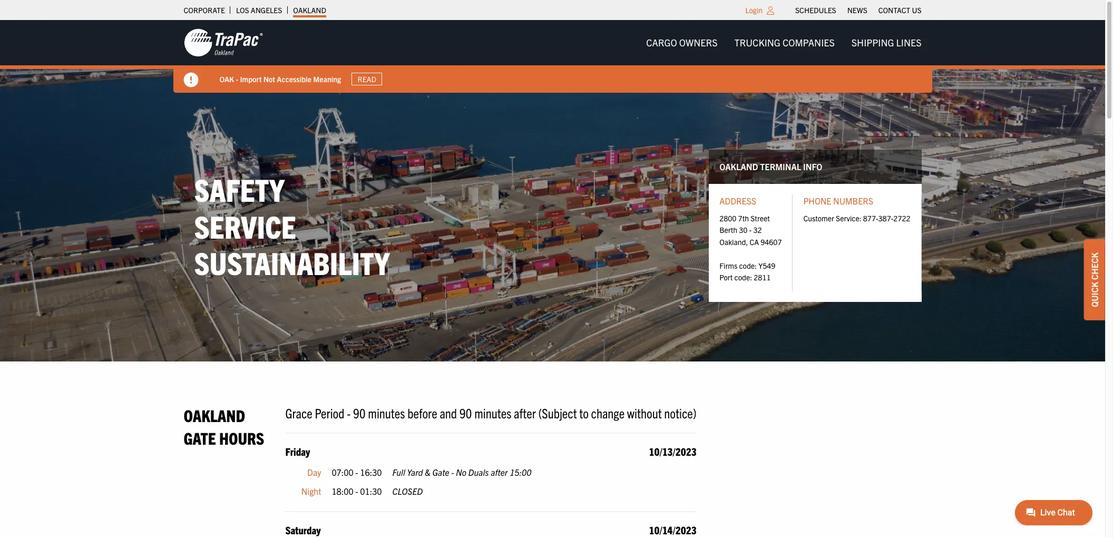 Task type: locate. For each thing, give the bounding box(es) containing it.
hours
[[219, 428, 264, 448]]

read right demurrage
[[333, 74, 352, 84]]

cargo
[[646, 36, 677, 48]]

phone numbers
[[804, 196, 873, 206]]

y549
[[759, 261, 776, 270]]

menu bar up shipping
[[790, 3, 927, 17]]

2 horizontal spatial oakland
[[720, 161, 758, 172]]

gate
[[184, 428, 216, 448], [433, 467, 449, 478]]

1 read from the left
[[333, 74, 352, 84]]

& right yard
[[425, 467, 431, 478]]

minutes
[[368, 404, 405, 421], [474, 404, 511, 421]]

contact
[[879, 5, 910, 15]]

read right meaning
[[358, 74, 376, 84]]

& for gate
[[425, 467, 431, 478]]

0 horizontal spatial 90
[[353, 404, 366, 421]]

oakland for oakland gate hours
[[184, 405, 245, 425]]

not
[[263, 74, 275, 84]]

& right lfd
[[274, 74, 279, 84]]

quick check link
[[1084, 239, 1105, 320]]

after right 'duals'
[[491, 467, 508, 478]]

ca
[[750, 237, 759, 247]]

schedules link
[[795, 3, 836, 17]]

los angeles
[[236, 5, 282, 15]]

1 vertical spatial menu bar
[[638, 32, 930, 53]]

owners
[[679, 36, 718, 48]]

oakland inside 'oakland gate hours'
[[184, 405, 245, 425]]

corporate
[[184, 5, 225, 15]]

read for oak - import not accessible meaning
[[358, 74, 376, 84]]

schedules
[[795, 5, 836, 15]]

gate left hours
[[184, 428, 216, 448]]

0 vertical spatial code:
[[739, 261, 757, 270]]

oakland right the angeles
[[293, 5, 326, 15]]

trucking
[[735, 36, 781, 48]]

without
[[627, 404, 662, 421]]

check
[[1090, 252, 1100, 280]]

oakland link
[[293, 3, 326, 17]]

1 horizontal spatial oakland
[[293, 5, 326, 15]]

news link
[[847, 3, 868, 17]]

contact us link
[[879, 3, 922, 17]]

oakland for oakland
[[293, 5, 326, 15]]

oakland up hours
[[184, 405, 245, 425]]

2 read link from the left
[[352, 73, 382, 85]]

trapac.com lfd & demurrage
[[220, 74, 316, 84]]

banner
[[0, 20, 1113, 93]]

0 horizontal spatial gate
[[184, 428, 216, 448]]

0 horizontal spatial &
[[274, 74, 279, 84]]

after
[[514, 404, 536, 421], [491, 467, 508, 478]]

0 vertical spatial &
[[274, 74, 279, 84]]

read link
[[327, 73, 358, 85], [352, 73, 382, 85]]

oakland
[[293, 5, 326, 15], [720, 161, 758, 172], [184, 405, 245, 425]]

0 vertical spatial after
[[514, 404, 536, 421]]

los
[[236, 5, 249, 15]]

menu bar down light icon
[[638, 32, 930, 53]]

read link for trapac.com lfd & demurrage
[[327, 73, 358, 85]]

grace period - 90 minutes before and 90 minutes after (subject to change without notice)
[[285, 404, 697, 421]]

solid image
[[184, 73, 198, 88]]

1 vertical spatial after
[[491, 467, 508, 478]]

94607
[[761, 237, 782, 247]]

shipping lines
[[852, 36, 922, 48]]

port
[[720, 272, 733, 282]]

1 horizontal spatial gate
[[433, 467, 449, 478]]

notice)
[[664, 404, 697, 421]]

code: up 2811
[[739, 261, 757, 270]]

news
[[847, 5, 868, 15]]

login link
[[745, 5, 763, 15]]

sustainability
[[194, 243, 390, 282]]

10/14/2023
[[649, 524, 697, 537]]

0 vertical spatial menu bar
[[790, 3, 927, 17]]

2811
[[754, 272, 771, 282]]

corporate link
[[184, 3, 225, 17]]

1 horizontal spatial 90
[[459, 404, 472, 421]]

trucking companies link
[[726, 32, 843, 53]]

minutes left before
[[368, 404, 405, 421]]

& for demurrage
[[274, 74, 279, 84]]

after left (subject
[[514, 404, 536, 421]]

lines
[[896, 36, 922, 48]]

2 vertical spatial oakland
[[184, 405, 245, 425]]

oakland image
[[184, 28, 263, 57]]

menu bar
[[790, 3, 927, 17], [638, 32, 930, 53]]

oakland terminal info
[[720, 161, 822, 172]]

90
[[353, 404, 366, 421], [459, 404, 472, 421]]

oakland,
[[720, 237, 748, 247]]

1 vertical spatial &
[[425, 467, 431, 478]]

- left the no
[[451, 467, 454, 478]]

1 horizontal spatial minutes
[[474, 404, 511, 421]]

2800
[[720, 213, 737, 223]]

1 vertical spatial oakland
[[720, 161, 758, 172]]

accessible
[[277, 74, 312, 84]]

0 vertical spatial oakland
[[293, 5, 326, 15]]

0 horizontal spatial oakland
[[184, 405, 245, 425]]

code: right port
[[735, 272, 752, 282]]

closed
[[392, 486, 423, 496]]

companies
[[783, 36, 835, 48]]

1 horizontal spatial read
[[358, 74, 376, 84]]

2 90 from the left
[[459, 404, 472, 421]]

- left 32
[[749, 225, 752, 235]]

oak - import not accessible meaning
[[220, 74, 341, 84]]

read
[[333, 74, 352, 84], [358, 74, 376, 84]]

minutes right and on the bottom of the page
[[474, 404, 511, 421]]

877-
[[863, 213, 878, 223]]

10/13/2023
[[649, 445, 697, 458]]

2 minutes from the left
[[474, 404, 511, 421]]

- right period
[[347, 404, 351, 421]]

gate left the no
[[433, 467, 449, 478]]

0 vertical spatial gate
[[184, 428, 216, 448]]

read link right meaning
[[352, 73, 382, 85]]

read link right demurrage
[[327, 73, 358, 85]]

2 read from the left
[[358, 74, 376, 84]]

1 horizontal spatial &
[[425, 467, 431, 478]]

90 right period
[[353, 404, 366, 421]]

and
[[440, 404, 457, 421]]

1 read link from the left
[[327, 73, 358, 85]]

0 horizontal spatial minutes
[[368, 404, 405, 421]]

shipping
[[852, 36, 894, 48]]

0 horizontal spatial read
[[333, 74, 352, 84]]

safety
[[194, 170, 285, 208]]

contact us
[[879, 5, 922, 15]]

customer service: 877-387-2722
[[804, 213, 911, 223]]

1 vertical spatial gate
[[433, 467, 449, 478]]

1 horizontal spatial after
[[514, 404, 536, 421]]

90 right and on the bottom of the page
[[459, 404, 472, 421]]

oakland up the "address"
[[720, 161, 758, 172]]

light image
[[767, 6, 774, 15]]

oakland gate hours
[[184, 405, 264, 448]]

full yard & gate - no duals after 15:00
[[392, 467, 532, 478]]

- left "16:30"
[[355, 467, 358, 478]]



Task type: describe. For each thing, give the bounding box(es) containing it.
service
[[194, 206, 296, 245]]

16:30
[[360, 467, 382, 478]]

meaning
[[313, 74, 341, 84]]

customer
[[804, 213, 834, 223]]

trucking companies
[[735, 36, 835, 48]]

saturday
[[285, 524, 321, 537]]

01:30
[[360, 486, 382, 496]]

32
[[754, 225, 762, 235]]

los angeles link
[[236, 3, 282, 17]]

15:00
[[510, 467, 532, 478]]

period
[[315, 404, 344, 421]]

change
[[591, 404, 625, 421]]

info
[[803, 161, 822, 172]]

menu bar containing schedules
[[790, 3, 927, 17]]

berth
[[720, 225, 737, 235]]

menu bar containing cargo owners
[[638, 32, 930, 53]]

quick
[[1090, 282, 1100, 307]]

18:00 - 01:30
[[332, 486, 382, 496]]

quick check
[[1090, 252, 1100, 307]]

1 minutes from the left
[[368, 404, 405, 421]]

to
[[579, 404, 589, 421]]

0 horizontal spatial after
[[491, 467, 508, 478]]

(subject
[[538, 404, 577, 421]]

service:
[[836, 213, 862, 223]]

gate inside 'oakland gate hours'
[[184, 428, 216, 448]]

no
[[456, 467, 466, 478]]

grace
[[285, 404, 312, 421]]

yard
[[407, 467, 423, 478]]

numbers
[[833, 196, 873, 206]]

- right oak at the top of the page
[[236, 74, 238, 84]]

night
[[301, 486, 321, 496]]

read for trapac.com lfd & demurrage
[[333, 74, 352, 84]]

duals
[[468, 467, 489, 478]]

read link for oak - import not accessible meaning
[[352, 73, 382, 85]]

- inside 2800 7th street berth 30 - 32 oakland, ca 94607
[[749, 225, 752, 235]]

oak
[[220, 74, 234, 84]]

day
[[307, 467, 321, 478]]

demurrage
[[281, 74, 316, 84]]

07:00
[[332, 467, 354, 478]]

trapac.com
[[220, 74, 257, 84]]

18:00
[[332, 486, 354, 496]]

street
[[751, 213, 770, 223]]

phone
[[804, 196, 831, 206]]

07:00 - 16:30
[[332, 467, 382, 478]]

- left 01:30
[[355, 486, 358, 496]]

cargo owners link
[[638, 32, 726, 53]]

2800 7th street berth 30 - 32 oakland, ca 94607
[[720, 213, 782, 247]]

us
[[912, 5, 922, 15]]

angeles
[[251, 5, 282, 15]]

before
[[408, 404, 437, 421]]

friday
[[285, 445, 310, 458]]

banner containing cargo owners
[[0, 20, 1113, 93]]

full
[[392, 467, 405, 478]]

firms code:  y549 port code:  2811
[[720, 261, 776, 282]]

lfd
[[259, 74, 272, 84]]

firms
[[720, 261, 738, 270]]

cargo owners
[[646, 36, 718, 48]]

import
[[240, 74, 262, 84]]

terminal
[[760, 161, 801, 172]]

oakland for oakland terminal info
[[720, 161, 758, 172]]

387-
[[878, 213, 894, 223]]

1 vertical spatial code:
[[735, 272, 752, 282]]

1 90 from the left
[[353, 404, 366, 421]]

safety service sustainability
[[194, 170, 390, 282]]

shipping lines link
[[843, 32, 930, 53]]

address
[[720, 196, 756, 206]]

2722
[[894, 213, 911, 223]]

7th
[[738, 213, 749, 223]]



Task type: vqa. For each thing, say whether or not it's contained in the screenshot.
08:00
no



